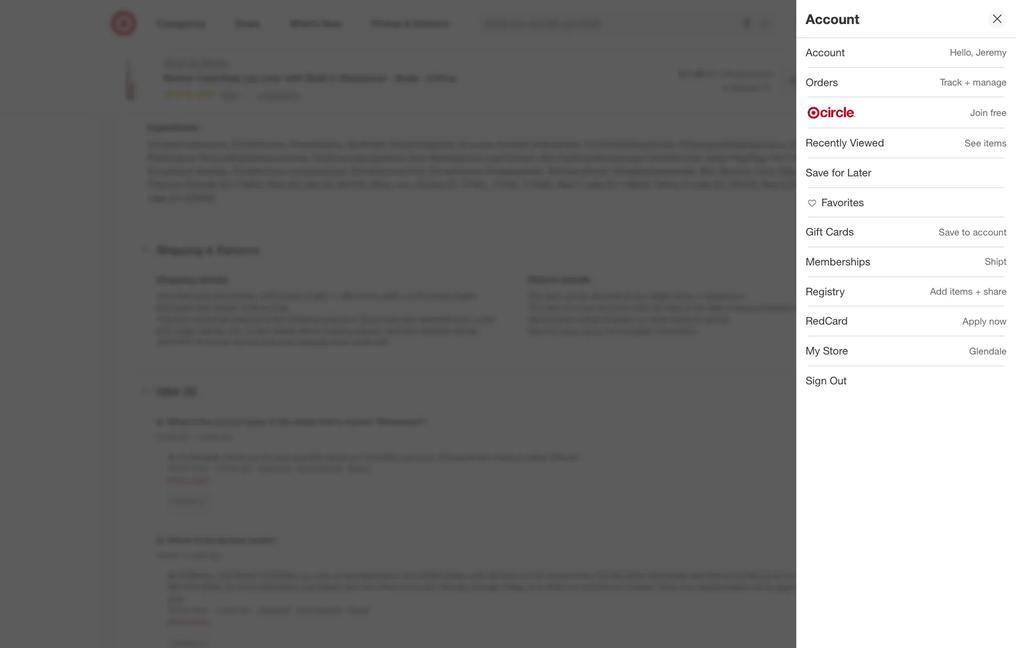 Task type: locate. For each thing, give the bounding box(es) containing it.
1 horizontal spatial inches
[[355, 291, 379, 301]]

crosspolymer, down "polyethylene,"
[[289, 165, 349, 177]]

width
[[381, 291, 401, 301]]

0 vertical spatial at
[[723, 83, 729, 92]]

helpful  (0) for of
[[259, 464, 291, 473]]

american
[[196, 338, 231, 347]]

in right built
[[329, 72, 337, 84]]

titanium
[[147, 179, 183, 191]]

islands, right mariana
[[452, 326, 480, 336]]

0 vertical spatial our
[[218, 571, 231, 581]]

polypropylsilsesquioxane,
[[679, 139, 787, 150]]

1 horizontal spatial any
[[635, 291, 648, 301]]

1 vertical spatial our
[[783, 571, 795, 581]]

1 brand from the top
[[168, 476, 187, 485]]

2 red from the left
[[557, 179, 574, 191]]

in inside 'hi baniaz, our revlon colorstay lip liner is manufactured in the united states with us and non us components. for any other information feel free to contact us at our toll-free number, 800-473-8566, for more information and helpful tips.  our office hours are: monday through friday, from 8:00 a.m. to 6:00 p.m. eastern time. any representative will be glad to assist you. thank you!'
[[395, 571, 401, 581]]

1 us from the left
[[487, 571, 498, 581]]

if
[[157, 51, 161, 61]]

0 horizontal spatial our
[[218, 571, 231, 581]]

origin
[[157, 13, 180, 23]]

0.55
[[410, 291, 426, 301]]

see inside account 'dialog'
[[966, 137, 982, 149]]

cannot
[[192, 314, 218, 324]]

2 not helpful  (0) from the top
[[298, 606, 342, 615]]

1 horizontal spatial crosspolymer,
[[485, 165, 545, 177]]

(0)
[[283, 464, 291, 473], [334, 464, 342, 473], [283, 606, 291, 615], [334, 606, 342, 615]]

isobutyrate,
[[532, 139, 582, 150]]

8:00
[[547, 582, 563, 592]]

imported
[[266, 13, 300, 23]]

):
[[850, 165, 855, 177]]

shipping inside shipping details estimated ship dimensions: 5.69 inches length x 1.86 inches width x 0.55 inches height estimated ship weight: 0.06 pounds
[[157, 274, 196, 285]]

a: for a:
[[168, 571, 179, 581]]

2 helpful from the top
[[259, 606, 281, 615]]

a: for a: hi allergies, thank you for your question about our colorstay lip liner. this particular shade is called "mauve."
[[168, 452, 176, 462]]

1 vertical spatial helpful  (0) button
[[259, 605, 291, 615]]

liner
[[260, 72, 282, 84], [313, 571, 331, 581]]

our up glad
[[783, 571, 795, 581]]

90
[[654, 302, 663, 312]]

acetate,
[[196, 165, 231, 177]]

answer it up where
[[174, 498, 203, 506]]

product
[[510, 51, 539, 61]]

our up the 8566,
[[218, 571, 231, 581]]

red
[[268, 179, 285, 191], [557, 179, 574, 191], [762, 179, 779, 191]]

save left account
[[940, 226, 960, 238]]

hello,
[[951, 47, 974, 58]]

0 horizontal spatial also
[[279, 338, 294, 347]]

in inside return details this item can be returned to any target store or target.com. this item must be returned within 90 days of the date it was purchased in store, shipped, delivered by a shipt shopper, or made ready for pickup. see the return policy for complete information.
[[792, 302, 798, 312]]

1 vertical spatial not
[[298, 606, 309, 615]]

2 q: from the top
[[157, 536, 165, 546]]

locations:
[[322, 314, 357, 324]]

0 vertical spatial helpful
[[259, 464, 281, 473]]

1 vertical spatial about
[[327, 452, 348, 462]]

1 q: from the top
[[157, 417, 165, 427]]

0 horizontal spatial separate
[[297, 338, 329, 347]]

items down the join free
[[985, 137, 1008, 149]]

dimethicone, up polymethylsilsesquioxane,
[[232, 139, 287, 150]]

x left 1.86
[[330, 291, 334, 301]]

shipping down shipping & returns at the top left of the page
[[157, 274, 196, 285]]

0 horizontal spatial dimethicone
[[233, 165, 286, 177]]

0 horizontal spatial 2
[[196, 433, 200, 442]]

lip
[[243, 72, 257, 84], [403, 452, 414, 462], [299, 571, 311, 581]]

answer it button down revlon team - 4 years ago
[[168, 635, 208, 649]]

polymethylsilsesquioxane,
[[199, 152, 309, 164]]

revlon up more
[[234, 571, 259, 581]]

label info
[[157, 91, 209, 105]]

q: inside the q: what is the correct name of the shade that is named "sharpener?" consumer - 2 years ago
[[157, 417, 165, 427]]

a: up the '800-' at the left bottom
[[168, 571, 179, 581]]

1 horizontal spatial also
[[402, 314, 417, 324]]

account hello, jeremy element
[[806, 46, 846, 59]]

with inside 'hi baniaz, our revlon colorstay lip liner is manufactured in the united states with us and non us components. for any other information feel free to contact us at our toll-free number, 800-473-8566, for more information and helpful tips.  our office hours are: monday through friday, from 8:00 a.m. to 6:00 p.m. eastern time. any representative will be glad to assist you. thank you!'
[[470, 571, 485, 581]]

2 hi from the top
[[179, 571, 186, 581]]

0 vertical spatial of
[[685, 302, 692, 312]]

is right "that" at the left of the page
[[337, 417, 343, 427]]

2 not helpful  (0) button from the top
[[298, 605, 342, 615]]

ago inside 'q: where is the lip liner made? baniaz - 4 years ago'
[[209, 551, 221, 560]]

united
[[247, 326, 271, 336], [418, 571, 442, 581]]

0 vertical spatial entry
[[454, 314, 472, 324]]

in left store,
[[792, 302, 798, 312]]

0 vertical spatial answer
[[174, 498, 197, 506]]

details up dimensions: on the left top of page
[[198, 274, 228, 285]]

2 horizontal spatial colorstay
[[364, 452, 400, 462]]

cetyl
[[706, 152, 728, 164]]

helpful  (0) for made?
[[259, 606, 291, 615]]

it.
[[439, 51, 446, 61]]

0 horizontal spatial (see
[[262, 338, 277, 347]]

sharpener
[[340, 72, 387, 84]]

liner inside shop all revlon revlon colorstay lip liner with built in sharpener - nude - 0.01oz
[[260, 72, 282, 84]]

jeremy for hi, jeremy
[[830, 18, 857, 28]]

0 horizontal spatial save
[[806, 166, 830, 179]]

answer for hi baniaz, our revlon colorstay lip liner is manufactured in the united states with us and non us components. for any other information feel free to contact us at our toll-free number, 800-473-8566, for more information and helpful tips.  our office hours are: monday through friday, from 8:00 a.m. to 6:00 p.m. eastern time. any representative will be glad to assist you. thank you!
[[174, 639, 197, 648]]

0 vertical spatial save
[[806, 166, 830, 179]]

details inside shipping details estimated ship dimensions: 5.69 inches length x 1.86 inches width x 0.55 inches height estimated ship weight: 0.06 pounds
[[198, 274, 228, 285]]

0 horizontal spatial 15850),
[[621, 179, 652, 191]]

2 answer from the top
[[174, 639, 197, 648]]

time.
[[659, 582, 679, 592]]

is right where
[[195, 536, 202, 546]]

0 vertical spatial not
[[298, 464, 309, 473]]

lip inside 'hi baniaz, our revlon colorstay lip liner is manufactured in the united states with us and non us components. for any other information feel free to contact us at our toll-free number, 800-473-8566, for more information and helpful tips.  our office hours are: monday through friday, from 8:00 a.m. to 6:00 p.m. eastern time. any representative will be glad to assist you. thank you!'
[[299, 571, 311, 581]]

of inside the q: what is the correct name of the shade that is named "sharpener?" consumer - 2 years ago
[[268, 417, 276, 427]]

pentaerythrityl
[[548, 165, 609, 177]]

helpful for made?
[[311, 606, 332, 615]]

1 vertical spatial glendale
[[970, 345, 1008, 357]]

to down pounds
[[264, 314, 271, 324]]

colorstay for is
[[261, 571, 297, 581]]

1 vertical spatial separate
[[297, 338, 329, 347]]

glad
[[777, 582, 793, 592]]

not helpful  (0) button for made?
[[298, 605, 342, 615]]

1 helpful  (0) button from the top
[[259, 463, 291, 473]]

our down "manufactured"
[[362, 582, 376, 592]]

$11.49
[[680, 69, 704, 79]]

(see right samoa
[[262, 338, 277, 347]]

2 brand expert from the top
[[168, 618, 210, 627]]

baniaz,
[[189, 571, 216, 581]]

1 vertical spatial with
[[470, 571, 485, 581]]

0 vertical spatial liner
[[260, 72, 282, 84]]

q: up baniaz
[[157, 536, 165, 546]]

glendale down /ounce
[[731, 83, 759, 92]]

team
[[192, 464, 209, 473], [192, 606, 209, 615]]

about right question
[[327, 452, 348, 462]]

also up northern
[[402, 314, 417, 324]]

hi,
[[819, 18, 828, 28]]

to inside return details this item can be returned to any target store or target.com. this item must be returned within 90 days of the date it was purchased in store, shipped, delivered by a shipt shopper, or made ready for pickup. see the return policy for complete information.
[[625, 291, 632, 301]]

at inside 'hi baniaz, our revlon colorstay lip liner is manufactured in the united states with us and non us components. for any other information feel free to contact us at our toll-free number, 800-473-8566, for more information and helpful tips.  our office hours are: monday through friday, from 8:00 a.m. to 6:00 p.m. eastern time. any representative will be glad to assist you. thank you!'
[[774, 571, 781, 581]]

nude
[[396, 72, 419, 84]]

1 brand expert from the top
[[168, 476, 210, 485]]

view favorites element
[[806, 196, 865, 209]]

2 report button from the top
[[349, 605, 370, 615]]

of inside return details this item can be returned to any target store or target.com. this item must be returned within 90 days of the date it was purchased in store, shipped, delivered by a shipt shopper, or made ready for pickup. see the return policy for complete information.
[[685, 302, 692, 312]]

my
[[806, 344, 821, 357]]

helpful
[[259, 464, 281, 473], [259, 606, 281, 615]]

+ left share
[[976, 286, 982, 297]]

a: hi allergies, thank you for your question about our colorstay lip liner. this particular shade is called "mauve."
[[168, 452, 582, 462]]

1 not helpful  (0) from the top
[[298, 464, 342, 473]]

1 a: from the top
[[168, 452, 176, 462]]

items
[[985, 137, 1008, 149], [951, 286, 974, 297]]

0 vertical spatial also
[[402, 314, 417, 324]]

1 helpful  (0) from the top
[[259, 464, 291, 473]]

save left (+/-
[[806, 166, 830, 179]]

save for save for later
[[806, 166, 830, 179]]

2 answer it from the top
[[174, 639, 203, 648]]

also down the following
[[279, 338, 294, 347]]

1 horizontal spatial united
[[418, 571, 442, 581]]

for right you at the left bottom of the page
[[262, 452, 272, 462]]

1 vertical spatial a:
[[168, 571, 179, 581]]

length
[[305, 291, 328, 301]]

(ci right the 6
[[789, 179, 801, 191]]

a: down consumer
[[168, 452, 176, 462]]

details up can
[[561, 274, 591, 285]]

any up 'p.m.'
[[611, 571, 624, 581]]

see down join
[[966, 137, 982, 149]]

other
[[626, 571, 645, 581]]

1 inches from the left
[[278, 291, 302, 301]]

1 horizontal spatial dimethicone
[[430, 165, 482, 177]]

0 vertical spatial estimated
[[157, 291, 194, 301]]

sign out
[[806, 374, 848, 387]]

0 vertical spatial colorstay
[[197, 72, 241, 84]]

answer it button for hi allergies, thank you for your question about our colorstay lip liner. this particular shade is called "mauve."
[[168, 493, 208, 512]]

15850), down contain
[[803, 179, 835, 191]]

- down allergies,
[[211, 464, 213, 473]]

jeremy right hi,
[[830, 18, 857, 28]]

it down revlon team - 2 years ago
[[199, 498, 203, 506]]

account down hi,
[[806, 46, 846, 59]]

2 helpful  (0) button from the top
[[259, 605, 291, 615]]

revlon
[[200, 57, 229, 69], [164, 72, 194, 84], [168, 464, 190, 473], [234, 571, 259, 581], [168, 606, 190, 615]]

to down toll- on the right bottom of page
[[795, 582, 803, 592]]

0 vertical spatial shipping
[[157, 243, 203, 257]]

0 vertical spatial states
[[274, 326, 297, 336]]

states inside 'hi baniaz, our revlon colorstay lip liner is manufactured in the united states with us and non us components. for any other information feel free to contact us at our toll-free number, 800-473-8566, for more information and helpful tips.  our office hours are: monday through friday, from 8:00 a.m. to 6:00 p.m. eastern time. any representative will be glad to assist you. thank you!'
[[444, 571, 467, 581]]

0 vertical spatial answer it button
[[168, 493, 208, 512]]

1 expert from the top
[[189, 476, 210, 485]]

is inside 'q: where is the lip liner made? baniaz - 4 years ago'
[[195, 536, 202, 546]]

shipping details estimated ship dimensions: 5.69 inches length x 1.86 inches width x 0.55 inches height estimated ship weight: 0.06 pounds
[[157, 274, 477, 312]]

us up the "through"
[[487, 571, 498, 581]]

(3)
[[184, 384, 196, 398]]

0 vertical spatial account
[[806, 10, 860, 27]]

tetraethylhexanoate,
[[612, 165, 698, 177]]

1 horizontal spatial entry
[[454, 314, 472, 324]]

red left 28
[[268, 179, 285, 191]]

6:00
[[592, 582, 608, 592]]

shade left "that" at the left of the page
[[293, 417, 317, 427]]

1 horizontal spatial liner
[[313, 571, 331, 581]]

in right made
[[208, 13, 215, 23]]

1 horizontal spatial islands,
[[355, 326, 383, 336]]

1 estimated from the top
[[157, 291, 194, 301]]

our
[[350, 452, 362, 462], [783, 571, 795, 581]]

islands, up american
[[198, 326, 226, 336]]

at right 'us' at the right bottom
[[774, 571, 781, 581]]

image of revlon colorstay lip liner with built in sharpener - nude - 0.01oz image
[[107, 56, 154, 103]]

your
[[274, 452, 290, 462]]

hydroxyethoxypropyl
[[557, 152, 646, 164]]

0 vertical spatial team
[[192, 464, 209, 473]]

team down allergies,
[[192, 464, 209, 473]]

now
[[990, 315, 1008, 327]]

5
[[684, 179, 689, 191]]

0 horizontal spatial lip
[[243, 72, 257, 84]]

in up office
[[395, 571, 401, 581]]

0 vertical spatial shipt
[[986, 256, 1008, 268]]

label info button
[[126, 79, 891, 117]]

0 vertical spatial items
[[985, 137, 1008, 149]]

2 expert from the top
[[189, 618, 210, 627]]

expert for hi allergies, thank you for your question about our colorstay lip liner. this particular shade is called "mauve."
[[189, 476, 210, 485]]

0 vertical spatial report button
[[349, 463, 370, 473]]

our inside 'hi baniaz, our revlon colorstay lip liner is manufactured in the united states with us and non us components. for any other information feel free to contact us at our toll-free number, 800-473-8566, for more information and helpful tips.  our office hours are: monday through friday, from 8:00 a.m. to 6:00 p.m. eastern time. any representative will be glad to assist you. thank you!'
[[783, 571, 795, 581]]

estimated
[[157, 291, 194, 301], [157, 302, 194, 312]]

join free link
[[797, 98, 1017, 128]]

1 vertical spatial united
[[418, 571, 442, 581]]

1 vertical spatial not helpful  (0) button
[[298, 605, 342, 615]]

united down this item cannot be shipped to the following locations:
[[247, 326, 271, 336]]

1 not helpful  (0) button from the top
[[298, 463, 342, 473]]

hi inside 'hi baniaz, our revlon colorstay lip liner is manufactured in the united states with us and non us components. for any other information feel free to contact us at our toll-free number, 800-473-8566, for more information and helpful tips.  our office hours are: monday through friday, from 8:00 a.m. to 6:00 p.m. eastern time. any representative will be glad to assist you. thank you!'
[[179, 571, 186, 581]]

(ci down acetate,
[[220, 179, 231, 191]]

item
[[177, 51, 193, 61], [546, 291, 562, 301], [546, 302, 562, 312], [174, 314, 190, 324]]

ago
[[221, 433, 233, 442], [240, 464, 252, 473], [209, 551, 221, 560], [240, 606, 252, 615]]

0 vertical spatial (see
[[384, 314, 400, 324]]

0 horizontal spatial x
[[330, 291, 334, 301]]

q: for q: where is the lip liner made?
[[157, 536, 165, 546]]

0 horizontal spatial of
[[268, 417, 276, 427]]

my store
[[806, 344, 849, 357]]

1 account from the top
[[806, 10, 860, 27]]

helpful for of
[[259, 464, 281, 473]]

see
[[966, 137, 982, 149], [528, 326, 543, 336]]

lip inside shop all revlon revlon colorstay lip liner with built in sharpener - nude - 0.01oz
[[243, 72, 257, 84]]

1 answer from the top
[[174, 498, 197, 506]]

1 hi from the top
[[179, 452, 186, 462]]

0 vertical spatial and
[[250, 13, 263, 23]]

(see up northern
[[384, 314, 400, 324]]

liner up 3 questions link
[[260, 72, 282, 84]]

ago inside the q: what is the correct name of the shade that is named "sharpener?" consumer - 2 years ago
[[221, 433, 233, 442]]

incorrect
[[476, 51, 508, 61]]

built
[[306, 72, 327, 84]]

0 vertical spatial with
[[285, 72, 304, 84]]

and right usa
[[250, 13, 263, 23]]

2 brand from the top
[[168, 618, 187, 627]]

years inside 'q: where is the lip liner made? baniaz - 4 years ago'
[[190, 551, 207, 560]]

to right want
[[384, 51, 392, 61]]

q: inside 'q: where is the lip liner made? baniaz - 4 years ago'
[[157, 536, 165, 546]]

dimethicone down polymethylsilsesquioxane,
[[233, 165, 286, 177]]

helpful  (0) button for made?
[[259, 605, 291, 615]]

2 vertical spatial colorstay
[[261, 571, 297, 581]]

3 questions link
[[251, 88, 300, 102]]

1 horizontal spatial our
[[362, 582, 376, 592]]

colorstay inside 'hi baniaz, our revlon colorstay lip liner is manufactured in the united states with us and non us components. for any other information feel free to contact us at our toll-free number, 800-473-8566, for more information and helpful tips.  our office hours are: monday through friday, from 8:00 a.m. to 6:00 p.m. eastern time. any representative will be glad to assist you. thank you!'
[[261, 571, 297, 581]]

details inside return details this item can be returned to any target store or target.com. this item must be returned within 90 days of the date it was purchased in store, shipped, delivered by a shipt shopper, or made ready for pickup. see the return policy for complete information.
[[561, 274, 591, 285]]

shipping left the &
[[157, 243, 203, 257]]

1 vertical spatial save
[[940, 226, 960, 238]]

brand expert down revlon team - 4 years ago
[[168, 618, 210, 627]]

where
[[168, 536, 193, 546]]

2 horizontal spatial islands,
[[452, 326, 480, 336]]

or right store
[[695, 291, 703, 301]]

free inside account 'dialog'
[[991, 107, 1008, 118]]

0 horizontal spatial liner
[[260, 72, 282, 84]]

q&a (3) button
[[126, 373, 891, 410]]

2 inches from the left
[[355, 291, 379, 301]]

0 horizontal spatial +
[[965, 76, 971, 88]]

0 vertical spatial shade
[[293, 417, 317, 427]]

any inside 'hi baniaz, our revlon colorstay lip liner is manufactured in the united states with us and non us components. for any other information feel free to contact us at our toll-free number, 800-473-8566, for more information and helpful tips.  our office hours are: monday through friday, from 8:00 a.m. to 6:00 p.m. eastern time. any representative will be glad to assist you. thank you!'
[[611, 571, 624, 581]]

united inside 'hi baniaz, our revlon colorstay lip liner is manufactured in the united states with us and non us components. for any other information feel free to contact us at our toll-free number, 800-473-8566, for more information and helpful tips.  our office hours are: monday through friday, from 8:00 a.m. to 6:00 p.m. eastern time. any representative will be glad to assist you. thank you!'
[[418, 571, 442, 581]]

report button down tips.
[[349, 605, 370, 615]]

1 horizontal spatial (see
[[384, 314, 400, 324]]

jeremy for hello, jeremy
[[977, 47, 1008, 58]]

1 shipping from the top
[[157, 243, 203, 257]]

shade right the particular
[[492, 452, 515, 462]]

the inside 'hi baniaz, our revlon colorstay lip liner is manufactured in the united states with us and non us components. for any other information feel free to contact us at our toll-free number, 800-473-8566, for more information and helpful tips.  our office hours are: monday through friday, from 8:00 a.m. to 6:00 p.m. eastern time. any representative will be glad to assist you. thank you!'
[[404, 571, 415, 581]]

see items
[[966, 137, 1008, 149]]

colorstay down "sharpener?"
[[364, 452, 400, 462]]

oxides
[[415, 179, 444, 191]]

glendale down apply now
[[970, 345, 1008, 357]]

lake right 7
[[585, 179, 605, 191]]

glendale inside account 'dialog'
[[970, 345, 1008, 357]]

inches
[[278, 291, 302, 301], [355, 291, 379, 301], [428, 291, 452, 301]]

colorstay inside shop all revlon revlon colorstay lip liner with built in sharpener - nude - 0.01oz
[[197, 72, 241, 84]]

above
[[222, 51, 244, 61]]

or
[[303, 51, 311, 61], [695, 291, 703, 301], [638, 314, 645, 324]]

it for hi baniaz, our revlon colorstay lip liner is manufactured in the united states with us and non us components. for any other information feel free to contact us at our toll-free number, 800-473-8566, for more information and helpful tips.  our office hours are: monday through friday, from 8:00 a.m. to 6:00 p.m. eastern time. any representative will be glad to assist you. thank you!
[[199, 639, 203, 648]]

- right baniaz
[[180, 551, 183, 560]]

- inside the q: what is the correct name of the shade that is named "sharpener?" consumer - 2 years ago
[[191, 433, 194, 442]]

weight:
[[213, 302, 240, 312]]

toll-
[[797, 571, 811, 581]]

0 horizontal spatial shade
[[293, 417, 317, 427]]

2 shipping from the top
[[157, 274, 196, 285]]

0 horizontal spatial inches
[[278, 291, 302, 301]]

you!
[[168, 594, 184, 604]]

2 helpful  (0) from the top
[[259, 606, 291, 615]]

0 horizontal spatial 4
[[185, 551, 189, 560]]

and left tips.
[[302, 582, 316, 592]]

1 helpful from the top
[[259, 464, 281, 473]]

$11.49 ( $1,149.00 /ounce )
[[680, 69, 772, 79]]

with
[[285, 72, 304, 84], [470, 571, 485, 581]]

4 down where
[[185, 551, 189, 560]]

2 vertical spatial report
[[349, 606, 370, 615]]

1 x from the left
[[330, 291, 334, 301]]

0 horizontal spatial our
[[350, 452, 362, 462]]

2 team from the top
[[192, 606, 209, 615]]

+ right the track
[[965, 76, 971, 88]]

be down 'us' at the right bottom
[[766, 582, 775, 592]]

it down revlon team - 4 years ago
[[199, 639, 203, 648]]

report for q: where is the lip liner made?
[[349, 606, 370, 615]]

q: what is the correct name of the shade that is named "sharpener?" consumer - 2 years ago
[[157, 417, 427, 442]]

2 vertical spatial or
[[638, 314, 645, 324]]

1 vertical spatial (see
[[262, 338, 277, 347]]

this down return on the right top of page
[[528, 291, 544, 301]]

items for recently viewed
[[985, 137, 1008, 149]]

0 vertical spatial 2
[[196, 433, 200, 442]]

1 vertical spatial any
[[611, 571, 624, 581]]

0 vertical spatial brand expert
[[168, 476, 210, 485]]

15850), down tetraethylhexanoate,
[[621, 179, 652, 191]]

information
[[648, 571, 689, 581], [258, 582, 300, 592]]

see inside return details this item can be returned to any target store or target.com. this item must be returned within 90 days of the date it was purchased in store, shipped, delivered by a shipt shopper, or made ready for pickup. see the return policy for complete information.
[[528, 326, 543, 336]]

0 vertical spatial see
[[966, 137, 982, 149]]

What can we help you find? suggestions appear below search field
[[479, 11, 764, 36]]

1 not from the top
[[298, 464, 309, 473]]

for inside account 'dialog'
[[832, 166, 845, 179]]

2 vertical spatial it
[[199, 639, 203, 648]]

not helpful  (0) for made?
[[298, 606, 342, 615]]

1 horizontal spatial 4
[[215, 606, 219, 615]]

$1,149.00
[[709, 69, 745, 79]]

pounds
[[261, 302, 288, 312]]

1 horizontal spatial us
[[533, 571, 544, 581]]

hi
[[179, 452, 186, 462], [179, 571, 186, 581]]

0 vertical spatial 4
[[185, 551, 189, 560]]

it inside return details this item can be returned to any target store or target.com. this item must be returned within 90 days of the date it was purchased in store, shipped, delivered by a shipt shopper, or made ready for pickup. see the return policy for complete information.
[[727, 302, 731, 312]]

2 not from the top
[[298, 606, 309, 615]]

1 15850), from the left
[[621, 179, 652, 191]]

our down named
[[350, 452, 362, 462]]

0 vertical spatial hi
[[179, 452, 186, 462]]

jeremy
[[830, 18, 857, 28], [977, 47, 1008, 58]]

years up allergies,
[[202, 433, 219, 442]]

1 report button from the top
[[349, 463, 370, 473]]

1 horizontal spatial 2
[[215, 464, 219, 473]]

- inside 'q: where is the lip liner made? baniaz - 4 years ago'
[[180, 551, 183, 560]]

search button
[[756, 11, 784, 39]]

1 islands, from the left
[[198, 326, 226, 336]]

it
[[727, 302, 731, 312], [199, 498, 203, 506], [199, 639, 203, 648]]

shipping inside dropdown button
[[157, 243, 203, 257]]

answer it for hi baniaz, our revlon colorstay lip liner is manufactured in the united states with us and non us components. for any other information feel free to contact us at our toll-free number, 800-473-8566, for more information and helpful tips.  our office hours are: monday through friday, from 8:00 a.m. to 6:00 p.m. eastern time. any representative will be glad to assist you. thank you!
[[174, 639, 203, 648]]

1 team from the top
[[192, 464, 209, 473]]

not for made?
[[298, 606, 309, 615]]

1 answer it button from the top
[[168, 493, 208, 512]]

jeremy inside account 'dialog'
[[977, 47, 1008, 58]]

answer for hi allergies, thank you for your question about our colorstay lip liner. this particular shade is called "mauve."
[[174, 498, 197, 506]]

0 horizontal spatial us
[[487, 571, 498, 581]]

1 horizontal spatial with
[[470, 571, 485, 581]]

or down within
[[638, 314, 645, 324]]

1 vertical spatial team
[[192, 606, 209, 615]]

1 vertical spatial liner
[[313, 571, 331, 581]]

1 horizontal spatial under
[[475, 314, 496, 324]]

is
[[190, 417, 197, 427], [337, 417, 343, 427], [517, 452, 523, 462], [195, 536, 202, 546], [333, 571, 339, 581]]

1 horizontal spatial red
[[557, 179, 574, 191]]

this up gu),
[[157, 314, 172, 324]]

1 answer it from the top
[[174, 498, 203, 506]]

account
[[974, 226, 1008, 238]]

2 ship from the top
[[196, 302, 211, 312]]

outlying
[[322, 326, 353, 336]]

2 horizontal spatial inches
[[428, 291, 452, 301]]

1 vertical spatial report button
[[349, 605, 370, 615]]

liner for with
[[260, 72, 282, 84]]

0 horizontal spatial states
[[274, 326, 297, 336]]

viewed
[[851, 136, 885, 149]]

information right more
[[258, 582, 300, 592]]

0 vertical spatial about
[[416, 51, 437, 61]]

be right can
[[580, 291, 589, 301]]

0 horizontal spatial red
[[268, 179, 285, 191]]

brand down you!
[[168, 618, 187, 627]]

2 a: from the top
[[168, 571, 179, 581]]

q: where is the lip liner made? baniaz - 4 years ago
[[157, 536, 276, 560]]

15850),
[[621, 179, 652, 191], [803, 179, 835, 191]]

3
[[256, 90, 261, 100]]

at down $1,149.00
[[723, 83, 729, 92]]

liner inside 'hi baniaz, our revlon colorstay lip liner is manufactured in the united states with us and non us components. for any other information feel free to contact us at our toll-free number, 800-473-8566, for more information and helpful tips.  our office hours are: monday through friday, from 8:00 a.m. to 6:00 p.m. eastern time. any representative will be glad to assist you. thank you!'
[[313, 571, 331, 581]]

eastern
[[628, 582, 656, 592]]

0 vertical spatial lip
[[243, 72, 257, 84]]

4 down the 8566,
[[215, 606, 219, 615]]

to up representative
[[723, 571, 731, 581]]

is right what
[[190, 417, 197, 427]]

2 answer it button from the top
[[168, 635, 208, 649]]



Task type: describe. For each thing, give the bounding box(es) containing it.
dimensions:
[[213, 291, 258, 301]]

77492,
[[492, 179, 521, 191]]

77891),
[[234, 179, 265, 191]]

1 vertical spatial our
[[362, 582, 376, 592]]

polyethylene,
[[290, 139, 345, 150]]

must
[[564, 302, 582, 312]]

2 estimated from the top
[[157, 302, 194, 312]]

77491,
[[461, 179, 489, 191]]

0 horizontal spatial information
[[258, 582, 300, 592]]

(ci down bht,
[[714, 179, 726, 191]]

items for registry
[[951, 286, 974, 297]]

brand for hi allergies, thank you for your question about our colorstay lip liner. this particular shade is called "mauve."
[[168, 476, 187, 485]]

united inside guam (see also separate entry under gu), virgin islands, u.s., united states minor outlying islands, northern mariana islands, apo/fpo, american samoa (see also separate entry under as)
[[247, 326, 271, 336]]

item up delivered
[[546, 302, 562, 312]]

components.
[[546, 571, 595, 581]]

1538 link
[[164, 88, 249, 103]]

monday
[[440, 582, 469, 592]]

join free
[[971, 107, 1008, 118]]

"mauve."
[[550, 452, 582, 462]]

is inside 'hi baniaz, our revlon colorstay lip liner is manufactured in the united states with us and non us components. for any other information feel free to contact us at our toll-free number, 800-473-8566, for more information and helpful tips.  our office hours are: monday through friday, from 8:00 a.m. to 6:00 p.m. eastern time. any representative will be glad to assist you. thank you!'
[[333, 571, 339, 581]]

may
[[780, 165, 797, 177]]

trimethylsiloxysilicate,
[[584, 139, 677, 150]]

1 crosspolymer, from the left
[[289, 165, 349, 177]]

join
[[971, 107, 989, 118]]

1 horizontal spatial +
[[976, 286, 982, 297]]

ago down more
[[240, 606, 252, 615]]

us
[[763, 571, 772, 581]]

0 horizontal spatial entry
[[331, 338, 350, 347]]

0 horizontal spatial about
[[327, 452, 348, 462]]

save for save to account
[[940, 226, 960, 238]]

we
[[352, 51, 362, 61]]

not for of
[[298, 464, 309, 473]]

2 dimethicone from the left
[[430, 165, 482, 177]]

any inside return details this item can be returned to any target store or target.com. this item must be returned within 90 days of the date it was purchased in store, shipped, delivered by a shipt shopper, or made ready for pickup. see the return policy for complete information.
[[635, 291, 648, 301]]

expert for hi baniaz, our revlon colorstay lip liner is manufactured in the united states with us and non us components. for any other information feel free to contact us at our toll-free number, 800-473-8566, for more information and helpful tips.  our office hours are: monday through friday, from 8:00 a.m. to 6:00 p.m. eastern time. any representative will be glad to assist you. thank you!
[[189, 618, 210, 627]]

2 islands, from the left
[[355, 326, 383, 336]]

0 horizontal spatial at
[[723, 83, 729, 92]]

target.com.
[[705, 291, 747, 301]]

the right if
[[163, 51, 175, 61]]

report for q: what is the correct name of the shade that is named "sharpener?"
[[349, 464, 370, 473]]

the left usa
[[217, 13, 228, 23]]

1 vertical spatial and
[[501, 571, 515, 581]]

info
[[189, 91, 209, 105]]

2 account from the top
[[806, 46, 846, 59]]

baniaz
[[157, 551, 178, 560]]

the down delivered
[[545, 326, 557, 336]]

u.s.,
[[228, 326, 245, 336]]

the left date
[[694, 302, 706, 312]]

correct
[[214, 417, 242, 427]]

3 red from the left
[[762, 179, 779, 191]]

as)
[[376, 338, 388, 347]]

2 crosspolymer, from the left
[[485, 165, 545, 177]]

complete
[[619, 326, 654, 336]]

alcohols,
[[824, 139, 862, 150]]

named
[[345, 417, 372, 427]]

team for hi baniaz, our revlon colorstay lip liner is manufactured in the united states with us and non us components. for any other information feel free to contact us at our toll-free number, 800-473-8566, for more information and helpful tips.  our office hours are: monday through friday, from 8:00 a.m. to 6:00 p.m. eastern time. any representative will be glad to assist you. thank you!
[[192, 606, 209, 615]]

cards
[[826, 225, 855, 238]]

colorstay for with
[[197, 72, 241, 84]]

made?
[[249, 536, 276, 546]]

item up the 'virgin'
[[174, 314, 190, 324]]

2 horizontal spatial dimethicone,
[[792, 152, 847, 164]]

1 dimethicone from the left
[[233, 165, 286, 177]]

the down pounds
[[273, 314, 285, 324]]

1 horizontal spatial shade
[[492, 452, 515, 462]]

answer it for hi allergies, thank you for your question about our colorstay lip liner. this particular shade is called "mauve."
[[174, 498, 203, 506]]

dimethicone/vinyl
[[351, 165, 427, 177]]

shop all revlon revlon colorstay lip liner with built in sharpener - nude - 0.01oz
[[164, 57, 457, 84]]

3 islands, from the left
[[452, 326, 480, 336]]

revlon down shop
[[164, 72, 194, 84]]

0 vertical spatial report
[[448, 51, 473, 61]]

minor
[[299, 326, 320, 336]]

lip
[[219, 536, 228, 546]]

2 vertical spatial and
[[302, 582, 316, 592]]

lake down titanium
[[147, 192, 167, 204]]

return
[[528, 274, 559, 285]]

revlon down allergies,
[[168, 464, 190, 473]]

is left called
[[517, 452, 523, 462]]

states inside guam (see also separate entry under gu), virgin islands, u.s., united states minor outlying islands, northern mariana islands, apo/fpo, american samoa (see also separate entry under as)
[[274, 326, 297, 336]]

"sharpener?"
[[374, 417, 427, 427]]

within
[[630, 302, 651, 312]]

- down the 8566,
[[211, 606, 213, 615]]

bis-
[[540, 152, 557, 164]]

in inside shop all revlon revlon colorstay lip liner with built in sharpener - nude - 0.01oz
[[329, 72, 337, 84]]

this up delivered
[[528, 302, 544, 312]]

1 vertical spatial also
[[279, 338, 294, 347]]

you
[[247, 452, 260, 462]]

- right the nude
[[422, 72, 426, 84]]

19140),
[[728, 179, 759, 191]]

not helpful  (0) button for of
[[298, 463, 342, 473]]

with inside shop all revlon revlon colorstay lip liner with built in sharpener - nude - 0.01oz
[[285, 72, 304, 84]]

was
[[733, 302, 748, 312]]

account dialog
[[797, 0, 1017, 649]]

it for hi allergies, thank you for your question about our colorstay lip liner. this particular shade is called "mauve."
[[199, 498, 203, 506]]

5.69
[[260, 291, 276, 301]]

helpful for of
[[311, 464, 332, 473]]

28
[[287, 179, 298, 191]]

add
[[931, 286, 948, 297]]

(ci left the '77491,'
[[447, 179, 458, 191]]

add items + share
[[931, 286, 1008, 297]]

1538
[[219, 90, 237, 100]]

recently
[[806, 136, 848, 149]]

delivered
[[528, 314, 562, 324]]

0 vertical spatial returned
[[592, 291, 623, 301]]

1 vertical spatial 4
[[215, 606, 219, 615]]

can
[[564, 291, 578, 301]]

return details this item can be returned to any target store or target.com. this item must be returned within 90 days of the date it was purchased in store, shipped, delivered by a shipt shopper, or made ready for pickup. see the return policy for complete information.
[[528, 274, 855, 336]]

to inside account 'dialog'
[[963, 226, 971, 238]]

for down shopper, at the top
[[607, 326, 617, 336]]

brand expert for hi allergies, thank you for your question about our colorstay lip liner. this particular shade is called "mauve."
[[168, 476, 210, 485]]

0 vertical spatial glendale
[[731, 83, 759, 92]]

ago down you at the left bottom of the page
[[240, 464, 252, 473]]

1 vertical spatial colorstay
[[364, 452, 400, 462]]

name
[[244, 417, 266, 427]]

4 inside 'q: where is the lip liner made? baniaz - 4 years ago'
[[185, 551, 189, 560]]

return policy link
[[559, 326, 605, 336]]

0 horizontal spatial under
[[352, 338, 373, 347]]

team for hi allergies, thank you for your question about our colorstay lip liner. this particular shade is called "mauve."
[[192, 464, 209, 473]]

shipping & returns
[[157, 243, 259, 257]]

2 x from the left
[[403, 291, 407, 301]]

tips.
[[345, 582, 360, 592]]

for right the ready
[[693, 314, 703, 324]]

share
[[984, 286, 1008, 297]]

thank
[[224, 452, 244, 462]]

0 horizontal spatial dimethicone,
[[232, 139, 287, 150]]

(ci down hydroxyethoxypropyl
[[607, 179, 618, 191]]

1 vertical spatial returned
[[596, 302, 628, 312]]

lip for manufactured
[[299, 571, 311, 581]]

revlon inside 'hi baniaz, our revlon colorstay lip liner is manufactured in the united states with us and non us components. for any other information feel free to contact us at our toll-free number, 800-473-8566, for more information and helpful tips.  our office hours are: monday through friday, from 8:00 a.m. to 6:00 p.m. eastern time. any representative will be glad to assist you. thank you!'
[[234, 571, 259, 581]]

0 vertical spatial information
[[648, 571, 689, 581]]

1 vertical spatial 2
[[215, 464, 219, 473]]

:
[[180, 13, 183, 23]]

liner for is
[[313, 571, 331, 581]]

target
[[650, 291, 672, 301]]

report button for q: where is the lip liner made?
[[349, 605, 370, 615]]

consumer
[[157, 433, 189, 442]]

1 ship from the top
[[196, 291, 211, 301]]

a
[[575, 314, 580, 324]]

10/1
[[771, 152, 790, 164]]

1 horizontal spatial about
[[416, 51, 437, 61]]

ingredients:
[[147, 122, 200, 133]]

(ci left 45410),
[[323, 179, 334, 191]]

be inside 'hi baniaz, our revlon colorstay lip liner is manufactured in the united states with us and non us components. for any other information feel free to contact us at our toll-free number, 800-473-8566, for more information and helpful tips.  our office hours are: monday through friday, from 8:00 a.m. to 6:00 p.m. eastern time. any representative will be glad to assist you. thank you!'
[[766, 582, 775, 592]]

brand expert for hi baniaz, our revlon colorstay lip liner is manufactured in the united states with us and non us components. for any other information feel free to contact us at our toll-free number, 800-473-8566, for more information and helpful tips.  our office hours are: monday through friday, from 8:00 a.m. to 6:00 p.m. eastern time. any representative will be glad to assist you. thank you!
[[168, 618, 210, 627]]

shipping for shipping details estimated ship dimensions: 5.69 inches length x 1.86 inches width x 0.55 inches height estimated ship weight: 0.06 pounds
[[157, 274, 196, 285]]

store,
[[800, 302, 821, 312]]

manage
[[974, 76, 1008, 88]]

shade inside the q: what is the correct name of the shade that is named "sharpener?" consumer - 2 years ago
[[293, 417, 317, 427]]

helpful  (0) button for of
[[259, 463, 291, 473]]

&
[[206, 243, 214, 257]]

want
[[364, 51, 382, 61]]

tyclopentasiloxane,
[[147, 139, 229, 150]]

lake right 28
[[300, 179, 320, 191]]

years inside the q: what is the correct name of the shade that is named "sharpener?" consumer - 2 years ago
[[202, 433, 219, 442]]

item left can
[[546, 291, 562, 301]]

be right must
[[585, 302, 594, 312]]

through
[[472, 582, 500, 592]]

1 horizontal spatial free
[[811, 571, 826, 581]]

any
[[681, 582, 695, 592]]

2 15850), from the left
[[803, 179, 835, 191]]

manufactured
[[342, 571, 393, 581]]

the inside 'q: where is the lip liner made? baniaz - 4 years ago'
[[204, 536, 216, 546]]

ingredients: tyclopentasiloxane, dimethicone, polyethylene, synthetic fluorphlogopite, sucrose acetate isobutyrate, trimethylsiloxysilicate, polypropylsilsesquioxane, c30-50 alcohols, polybutene, polymethylsilsesquioxane, triethoxycaprylylsilane aloe barbadensis leaf extract, bis-hydroxyethoxypropyl dimethicone, cetyl peg/ppg-10/1 dimethicone, tocopheryl acetate, dimethicone crosspolymer, dimethicone/vinyl dimethicone crosspolymer, pentaerythrityl tetraethylhexanoate, bht, benzoic acid, may contain (+/-): titanium dioxide (ci 77891), red 28 lake (ci 45410), mica, iron oxides (ci 77491, 77492, 77499), red 7 lake (ci 15850), yellow 5 lake (ci 19140), red 6 (ci 15850), blue 1 lake (ci 42090)]
[[147, 122, 864, 204]]

1 horizontal spatial dimethicone,
[[649, 152, 704, 164]]

2 inside the q: what is the correct name of the shade that is named "sharpener?" consumer - 2 years ago
[[196, 433, 200, 442]]

all
[[188, 57, 198, 69]]

the left the correct
[[199, 417, 211, 427]]

helpful inside 'hi baniaz, our revlon colorstay lip liner is manufactured in the united states with us and non us components. for any other information feel free to contact us at our toll-free number, 800-473-8566, for more information and helpful tips.  our office hours are: monday through friday, from 8:00 a.m. to 6:00 p.m. eastern time. any representative will be glad to assist you. thank you!'
[[318, 582, 343, 592]]

to right a.m.
[[583, 582, 590, 592]]

- left the nude
[[389, 72, 393, 84]]

accurate
[[269, 51, 301, 61]]

item right if
[[177, 51, 193, 61]]

representative
[[697, 582, 749, 592]]

shipt inside return details this item can be returned to any target store or target.com. this item must be returned within 90 days of the date it was purchased in store, shipped, delivered by a shipt shopper, or made ready for pickup. see the return policy for complete information.
[[582, 314, 601, 324]]

q: for q: what is the correct name of the shade that is named "sharpener?"
[[157, 417, 165, 427]]

answer it button for hi baniaz, our revlon colorstay lip liner is manufactured in the united states with us and non us components. for any other information feel free to contact us at our toll-free number, 800-473-8566, for more information and helpful tips.  our office hours are: monday through friday, from 8:00 a.m. to 6:00 p.m. eastern time. any representative will be glad to assist you. thank you!
[[168, 635, 208, 649]]

1
[[859, 179, 864, 191]]

0.06
[[242, 302, 258, 312]]

years down thank
[[221, 464, 238, 473]]

be down weight:
[[220, 314, 229, 324]]

the right name on the left
[[278, 417, 291, 427]]

brand for hi baniaz, our revlon colorstay lip liner is manufactured in the united states with us and non us components. for any other information feel free to contact us at our toll-free number, 800-473-8566, for more information and helpful tips.  our office hours are: monday through friday, from 8:00 a.m. to 6:00 p.m. eastern time. any representative will be glad to assist you. thank you!
[[168, 618, 187, 627]]

revlon down you!
[[168, 606, 190, 615]]

7
[[577, 179, 582, 191]]

called
[[525, 452, 547, 462]]

0 vertical spatial our
[[350, 452, 362, 462]]

gift
[[806, 225, 824, 238]]

1 red from the left
[[268, 179, 285, 191]]

that
[[319, 417, 334, 427]]

2 us from the left
[[533, 571, 544, 581]]

lake down bht,
[[692, 179, 712, 191]]

details left above
[[196, 51, 220, 61]]

shop
[[164, 57, 186, 69]]

not helpful  (0) for of
[[298, 464, 342, 473]]

1 vertical spatial or
[[695, 291, 703, 301]]

1 vertical spatial lip
[[403, 452, 414, 462]]

0 vertical spatial separate
[[419, 314, 451, 324]]

0 horizontal spatial and
[[250, 13, 263, 23]]

shipt inside account 'dialog'
[[986, 256, 1008, 268]]

helpful for made?
[[259, 606, 281, 615]]

3 questions
[[256, 90, 300, 100]]

details for shipping
[[198, 274, 228, 285]]

fluorphlogopite,
[[390, 139, 458, 150]]

3 inches from the left
[[428, 291, 452, 301]]

shipping for shipping & returns
[[157, 243, 203, 257]]

registry
[[806, 285, 845, 298]]

pickup.
[[705, 314, 732, 324]]

blue
[[837, 179, 856, 191]]

this right liner.
[[438, 452, 453, 462]]

non
[[517, 571, 531, 581]]

contact
[[733, 571, 761, 581]]

lip for built
[[243, 72, 257, 84]]

report button for q: what is the correct name of the shade that is named "sharpener?"
[[349, 463, 370, 473]]

0 vertical spatial or
[[303, 51, 311, 61]]

details for return
[[561, 274, 591, 285]]

revlon right all
[[200, 57, 229, 69]]

height
[[454, 291, 477, 301]]

years down more
[[221, 606, 238, 615]]

(ci down titanium
[[170, 192, 181, 204]]

0 horizontal spatial free
[[707, 571, 721, 581]]

for inside 'hi baniaz, our revlon colorstay lip liner is manufactured in the united states with us and non us components. for any other information feel free to contact us at our toll-free number, 800-473-8566, for more information and helpful tips.  our office hours are: monday through friday, from 8:00 a.m. to 6:00 p.m. eastern time. any representative will be glad to assist you. thank you!'
[[225, 582, 235, 592]]

allergies,
[[189, 452, 222, 462]]



Task type: vqa. For each thing, say whether or not it's contained in the screenshot.
New
no



